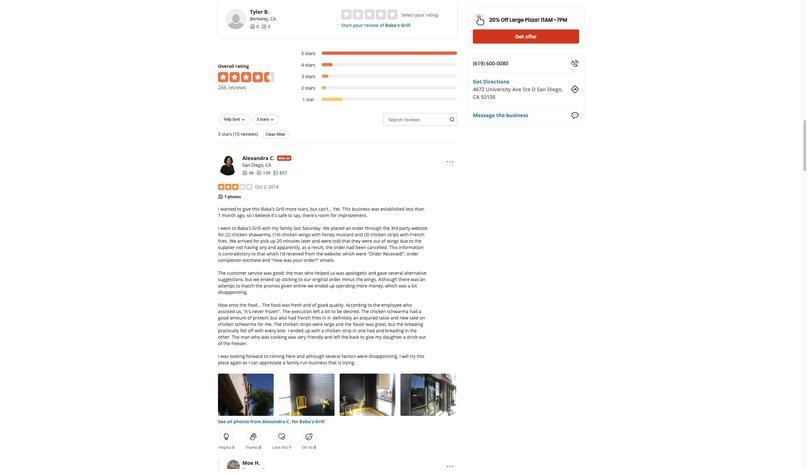 Task type: vqa. For each thing, say whether or not it's contained in the screenshot.
top Faucet
no



Task type: locate. For each thing, give the bounding box(es) containing it.
up inside now onto the food... the food was fresh and of good quality. according to the employee who assisted us, "it's never frozen". the execution left a bit to be desired. the chicken schwarma had a good amount of protein, but also had french fries in it- definitely an acquired tatse and new take on chicken schwarma for me. the chicken strips were large and the flavor was great, but the breading practically fell off with every bite- i ended up with a chicken strip in one had and breading in the other. the man who was cooking was very friendly and left the back to give my daughter a drink out of the freezer.
[[305, 328, 310, 334]]

established
[[381, 206, 405, 212]]

1 horizontal spatial is
[[338, 360, 341, 366]]

were inside now onto the food... the food was fresh and of good quality. according to the employee who assisted us, "it's never frozen". the execution left a bit to be desired. the chicken schwarma had a good amount of protein, but also had french fries in it- definitely an acquired tatse and new take on chicken schwarma for me. the chicken strips were large and the flavor was great, but the breading practically fell off with every bite- i ended up with a chicken strip in one had and breading in the other. the man who was cooking was very friendly and left the back to give my daughter a drink out of the freezer.
[[312, 321, 323, 327]]

(0 reactions) element
[[259, 445, 261, 450], [314, 445, 316, 450]]

600-
[[486, 60, 497, 67]]

None radio
[[341, 9, 352, 19], [353, 9, 363, 19], [387, 9, 398, 19], [341, 9, 352, 19], [353, 9, 363, 19], [387, 9, 398, 19]]

0
[[256, 23, 259, 29], [268, 23, 271, 29], [259, 445, 261, 450], [314, 445, 316, 450]]

11am
[[541, 16, 553, 24]]

2 vertical spatial 1
[[289, 445, 291, 450]]

the up bite-
[[274, 321, 282, 327]]

1 vertical spatial c.
[[286, 419, 291, 425]]

1 vertical spatial 16 review v2 image
[[256, 170, 262, 175]]

1 vertical spatial man
[[241, 334, 250, 340]]

yet.
[[333, 206, 341, 212]]

it's
[[271, 212, 277, 218]]

0 horizontal spatial man
[[241, 334, 250, 340]]

16 review v2 image
[[262, 24, 267, 29], [256, 170, 262, 175]]

1 horizontal spatial out
[[419, 334, 426, 340]]

0 vertical spatial friends element
[[250, 23, 259, 30]]

left up fries
[[313, 308, 320, 314]]

we down the our
[[307, 283, 314, 289]]

were down fries
[[312, 321, 323, 327]]

0 vertical spatial your
[[415, 12, 425, 18]]

the up also
[[283, 308, 290, 314]]

an down alternative
[[420, 276, 425, 282]]

great,
[[375, 321, 387, 327]]

san inside get directions 4672 university ave ste d san diego, ca 92105
[[537, 86, 546, 93]]

although
[[378, 276, 397, 282]]

good
[[318, 302, 328, 308], [218, 315, 229, 321]]

out right "drink"
[[419, 334, 426, 340]]

that down any
[[257, 251, 265, 257]]

1 left star
[[302, 96, 305, 102]]

0 vertical spatial give
[[243, 206, 251, 212]]

diego, inside get directions 4672 university ave ste d san diego, ca 92105
[[547, 86, 563, 93]]

an inside "i went to baba'z grill with my family last saturday. we placed an order through the 3rd party website for (2) chicken shawarma, (14) chicken wings with honey mustard and (3) chicken strips with french fries. we arrived for pick up 20 minutes later and were told that they were out of wings due to the supplier not having any and apparently, as a result, the order had been cancelled. this information is contradictory to that which i'd received from the website, which were "order received!", order completion estimate and "how was your order?" emails."
[[346, 225, 351, 231]]

ste
[[523, 86, 530, 93]]

stars left 16 chevron down v2 icon
[[260, 116, 269, 122]]

1 horizontal spatial this
[[389, 244, 398, 250]]

(2)
[[225, 232, 230, 238]]

1 vertical spatial left
[[334, 334, 340, 340]]

"it's
[[243, 308, 251, 314]]

for
[[331, 212, 337, 218], [218, 232, 224, 238], [253, 238, 259, 244], [258, 321, 264, 327], [292, 419, 298, 425]]

baba'z
[[385, 22, 400, 28], [261, 206, 275, 212], [237, 225, 251, 231], [299, 419, 314, 425]]

(10
[[233, 131, 240, 137]]

business inside "i was looking forward to coming here and although several factors were disappointing, i will try this place again as i can appreciate a family run business that is trying."
[[309, 360, 327, 366]]

0 vertical spatial diego,
[[547, 86, 563, 93]]

1 vertical spatial who
[[403, 302, 412, 308]]

match
[[241, 283, 254, 289]]

up down good;
[[275, 276, 280, 282]]

0 vertical spatial is
[[218, 251, 221, 257]]

1 vertical spatial my
[[375, 334, 382, 340]]

to up online
[[298, 276, 303, 282]]

0 horizontal spatial an
[[346, 225, 351, 231]]

will
[[402, 353, 409, 359]]

stars for filter reviews by 2 stars rating element
[[305, 85, 315, 91]]

2 (0 reactions) element from the left
[[314, 445, 316, 450]]

family inside "i was looking forward to coming here and although several factors were disappointing, i will try this place again as i can appreciate a family run business that is trying."
[[286, 360, 299, 366]]

is inside "i was looking forward to coming here and although several factors were disappointing, i will try this place again as i can appreciate a family run business that is trying."
[[338, 360, 341, 366]]

0 horizontal spatial san
[[242, 162, 250, 168]]

1 horizontal spatial ended
[[290, 328, 304, 334]]

1 horizontal spatial reviews
[[404, 116, 420, 123]]

get inside get directions 4672 university ave ste d san diego, ca 92105
[[473, 78, 482, 85]]

  text field
[[383, 113, 457, 126]]

to up the disappointing.
[[236, 283, 240, 289]]

2
[[301, 85, 304, 91]]

0 inside reviews element
[[268, 23, 271, 29]]

desired.
[[343, 308, 360, 314]]

a down "there"
[[408, 283, 410, 289]]

0 vertical spatial an
[[346, 225, 351, 231]]

0 vertical spatial reviews element
[[262, 23, 271, 30]]

1 vertical spatial ca
[[473, 93, 479, 101]]

chicken up minutes
[[282, 232, 297, 238]]

filter reviews by 3 stars rating element
[[295, 73, 457, 80]]

3 for filter reviews by 3 stars rating element
[[301, 73, 304, 79]]

0 vertical spatial bit
[[412, 283, 417, 289]]

reviews element for alexandra c.
[[256, 170, 271, 176]]

gave
[[377, 270, 387, 276]]

photo of alexandra c. image
[[218, 155, 239, 175]]

2 vertical spatial business
[[309, 360, 327, 366]]

get inside button
[[515, 33, 524, 40]]

and inside "i was looking forward to coming here and although several factors were disappointing, i will try this place again as i can appreciate a family run business that is trying."
[[297, 353, 305, 359]]

this right try
[[417, 353, 424, 359]]

photos element
[[273, 170, 287, 176]]

diego, inside elite 23 san diego, ca
[[251, 162, 264, 168]]

0 horizontal spatial wings
[[299, 232, 311, 238]]

out inside now onto the food... the food was fresh and of good quality. according to the employee who assisted us, "it's never frozen". the execution left a bit to be desired. the chicken schwarma had a good amount of protein, but also had french fries in it- definitely an acquired tatse and new take on chicken schwarma for me. the chicken strips were large and the flavor was great, but the breading practically fell off with every bite- i ended up with a chicken strip in one had and breading in the other. the man who was cooking was very friendly and left the back to give my daughter a drink out of the freezer.
[[419, 334, 426, 340]]

the customer service was good; the man who helped us was apologetic and gave several alternative suggestions, but we ended up sticking to our original order minus the wings. although there was an attempt to match the promos given online we ended up spending more money, which was a bit disappointing.
[[218, 270, 427, 295]]

16 review v2 image down berkeley,
[[262, 24, 267, 29]]

several left "factors"
[[326, 353, 340, 359]]

0 horizontal spatial business
[[309, 360, 327, 366]]

give inside now onto the food... the food was fresh and of good quality. according to the employee who assisted us, "it's never frozen". the execution left a bit to be desired. the chicken schwarma had a good amount of protein, but also had french fries in it- definitely an acquired tatse and new take on chicken schwarma for me. the chicken strips were large and the flavor was great, but the breading practically fell off with every bite- i ended up with a chicken strip in one had and breading in the other. the man who was cooking was very friendly and left the back to give my daughter a drink out of the freezer.
[[366, 334, 374, 340]]

to up ago,
[[237, 206, 241, 212]]

24 phone v2 image
[[571, 60, 579, 67]]

friends element down berkeley,
[[250, 23, 259, 30]]

chicken down also
[[283, 321, 299, 327]]

your for select
[[415, 12, 425, 18]]

0 vertical spatial ca
[[270, 16, 276, 22]]

had right one in the left bottom of the page
[[367, 328, 375, 334]]

0 horizontal spatial who
[[251, 334, 260, 340]]

last
[[294, 225, 301, 231]]

0 right no
[[314, 445, 316, 450]]

ended down original
[[315, 283, 328, 289]]

good left quality. at the left bottom of the page
[[318, 302, 328, 308]]

1 right love
[[289, 445, 291, 450]]

2 horizontal spatial which
[[385, 283, 397, 289]]

also
[[279, 315, 287, 321]]

0 vertical spatial 16 review v2 image
[[262, 24, 267, 29]]

to up appreciate
[[264, 353, 268, 359]]

friends element down alexandra c.
[[242, 170, 254, 176]]

was left established
[[371, 206, 379, 212]]

to left be
[[331, 308, 336, 314]]

grill up shawarma,
[[252, 225, 261, 231]]

schwarma up "new" on the bottom of the page
[[387, 308, 409, 314]]

search reviews
[[388, 116, 420, 123]]

my up (14)
[[272, 225, 278, 231]]

1 horizontal spatial in
[[353, 328, 357, 334]]

were inside "i was looking forward to coming here and although several factors were disappointing, i will try this place again as i can appreciate a family run business that is trying."
[[357, 353, 368, 359]]

1 horizontal spatial strips
[[387, 232, 399, 238]]

24 directions v2 image
[[571, 85, 579, 93]]

this inside "i wanted to give this baba'z grill more stars, but can't... yet. this business was established less than 1 month ago, so i believe it's safe to say, there's room for improvement."
[[342, 206, 351, 212]]

emails.
[[320, 257, 335, 263]]

an up 'mustard'
[[346, 225, 351, 231]]

from
[[305, 251, 315, 257], [250, 419, 261, 425]]

of inside "i went to baba'z grill with my family last saturday. we placed an order through the 3rd party website for (2) chicken shawarma, (14) chicken wings with honey mustard and (3) chicken strips with french fries. we arrived for pick up 20 minutes later and were told that they were out of wings due to the supplier not having any and apparently, as a result, the order had been cancelled. this information is contradictory to that which i'd received from the website, which were "order received!", order completion estimate and "how was your order?" emails."
[[381, 238, 386, 244]]

2 menu image from the top
[[446, 463, 454, 469]]

0 vertical spatial my
[[272, 225, 278, 231]]

freezer.
[[231, 340, 247, 346]]

139
[[263, 170, 271, 176]]

sort
[[232, 116, 240, 122]]

stars inside dropdown button
[[260, 116, 269, 122]]

were down 'been'
[[356, 251, 366, 257]]

chicken up tatse
[[370, 308, 386, 314]]

here
[[286, 353, 295, 359]]

1 left month
[[218, 212, 221, 218]]

man up "sticking"
[[294, 270, 303, 276]]

your right 'select'
[[415, 12, 425, 18]]

baba'z inside "i wanted to give this baba'z grill more stars, but can't... yet. this business was established less than 1 month ago, so i believe it's safe to say, there's room for improvement."
[[261, 206, 275, 212]]

business
[[506, 112, 528, 119], [352, 206, 370, 212], [309, 360, 327, 366]]

chicken up practically
[[218, 321, 234, 327]]

2 horizontal spatial business
[[506, 112, 528, 119]]

4.5 star rating image
[[218, 72, 274, 82]]

food
[[271, 302, 281, 308]]

1 vertical spatial an
[[420, 276, 425, 282]]

1 vertical spatial strips
[[300, 321, 311, 327]]

be
[[337, 308, 342, 314]]

supplier
[[218, 244, 235, 250]]

order?"
[[304, 257, 319, 263]]

2 horizontal spatial 1
[[302, 96, 305, 102]]

photos right all at bottom
[[234, 419, 249, 425]]

to right went
[[232, 225, 236, 231]]

tyler b. link
[[250, 8, 269, 15]]

up left 20
[[270, 238, 276, 244]]

business down "although"
[[309, 360, 327, 366]]

as
[[302, 244, 307, 250], [243, 360, 247, 366]]

16 review v2 image for alexandra c.
[[256, 170, 262, 175]]

ca inside elite 23 san diego, ca
[[266, 162, 271, 168]]

0 horizontal spatial several
[[326, 353, 340, 359]]

0 vertical spatial several
[[388, 270, 403, 276]]

1 vertical spatial we
[[230, 238, 236, 244]]

from up order?"
[[305, 251, 315, 257]]

elite 23 san diego, ca
[[242, 156, 290, 168]]

h.
[[255, 459, 260, 467]]

alexandra up love
[[262, 419, 285, 425]]

apparently,
[[277, 244, 301, 250]]

0 horizontal spatial give
[[243, 206, 251, 212]]

0 vertical spatial breading
[[404, 321, 423, 327]]

a down coming
[[283, 360, 285, 366]]

0 horizontal spatial your
[[293, 257, 303, 263]]

more
[[285, 206, 297, 212], [356, 283, 367, 289]]

0 horizontal spatial (0 reactions) element
[[259, 445, 261, 450]]

start your review of baba'z grill
[[341, 22, 410, 28]]

1 vertical spatial your
[[353, 22, 363, 28]]

friends element containing 0
[[250, 23, 259, 30]]

assisted
[[218, 308, 235, 314]]

1 horizontal spatial bit
[[412, 283, 417, 289]]

1 horizontal spatial left
[[334, 334, 340, 340]]

(1 reaction) element
[[289, 445, 291, 450]]

1 vertical spatial as
[[243, 360, 247, 366]]

the up 'suggestions,'
[[218, 270, 226, 276]]

stars inside "element"
[[305, 50, 315, 56]]

with
[[262, 225, 271, 231], [312, 232, 321, 238], [400, 232, 409, 238], [255, 328, 264, 334], [311, 328, 320, 334]]

with down saturday.
[[312, 232, 321, 238]]

266
[[218, 84, 227, 91]]

was inside "i wanted to give this baba'z grill more stars, but can't... yet. this business was established less than 1 month ago, so i believe it's safe to say, there's room for improvement."
[[371, 206, 379, 212]]

(0 reactions) element for oh no 0
[[314, 445, 316, 450]]

reviews element containing 139
[[256, 170, 271, 176]]

0 horizontal spatial my
[[272, 225, 278, 231]]

my down great, on the left bottom of page
[[375, 334, 382, 340]]

1 vertical spatial reviews element
[[256, 170, 271, 176]]

clear filter button
[[263, 131, 288, 139]]

a down large
[[321, 328, 324, 334]]

that inside "i was looking forward to coming here and although several factors were disappointing, i will try this place again as i can appreciate a family run business that is trying."
[[328, 360, 337, 366]]

grill inside "i went to baba'z grill with my family last saturday. we placed an order through the 3rd party website for (2) chicken shawarma, (14) chicken wings with honey mustard and (3) chicken strips with french fries. we arrived for pick up 20 minutes later and were told that they were out of wings due to the supplier not having any and apparently, as a result, the order had been cancelled. this information is contradictory to that which i'd received from the website, which were "order received!", order completion estimate and "how was your order?" emails."
[[252, 225, 261, 231]]

menu image
[[446, 158, 454, 165], [446, 463, 454, 469]]

rating
[[426, 12, 438, 18], [235, 63, 249, 69]]

c. left elite
[[270, 155, 275, 162]]

my inside now onto the food... the food was fresh and of good quality. according to the employee who assisted us, "it's never frozen". the execution left a bit to be desired. the chicken schwarma had a good amount of protein, but also had french fries in it- definitely an acquired tatse and new take on chicken schwarma for me. the chicken strips were large and the flavor was great, but the breading practically fell off with every bite- i ended up with a chicken strip in one had and breading in the other. the man who was cooking was very friendly and left the back to give my daughter a drink out of the freezer.
[[375, 334, 382, 340]]

ca down the 4672
[[473, 93, 479, 101]]

friends element
[[250, 23, 259, 30], [242, 170, 254, 176]]

through
[[365, 225, 382, 231]]

2 vertical spatial who
[[251, 334, 260, 340]]

b.
[[264, 8, 269, 15]]

love
[[272, 445, 280, 450]]

2 horizontal spatial in
[[405, 328, 409, 334]]

2 horizontal spatial your
[[415, 12, 425, 18]]

who inside the customer service was good; the man who helped us was apologetic and gave several alternative suggestions, but we ended up sticking to our original order minus the wings. although there was an attempt to match the promos given online we ended up spending more money, which was a bit disappointing.
[[304, 270, 313, 276]]

out inside "i went to baba'z grill with my family last saturday. we placed an order through the 3rd party website for (2) chicken shawarma, (14) chicken wings with honey mustard and (3) chicken strips with french fries. we arrived for pick up 20 minutes later and were told that they were out of wings due to the supplier not having any and apparently, as a result, the order had been cancelled. this information is contradictory to that which i'd received from the website, which were "order received!", order completion estimate and "how was your order?" emails."
[[373, 238, 380, 244]]

2 horizontal spatial an
[[420, 276, 425, 282]]

i wanted to give this baba'z grill more stars, but can't... yet. this business was established less than 1 month ago, so i believe it's safe to say, there's room for improvement.
[[218, 206, 424, 218]]

completion
[[218, 257, 242, 263]]

0 vertical spatial 5
[[301, 50, 304, 56]]

my inside "i went to baba'z grill with my family last saturday. we placed an order through the 3rd party website for (2) chicken shawarma, (14) chicken wings with honey mustard and (3) chicken strips with french fries. we arrived for pick up 20 minutes later and were told that they were out of wings due to the supplier not having any and apparently, as a result, the order had been cancelled. this information is contradictory to that which i'd received from the website, which were "order received!", order completion estimate and "how was your order?" emails."
[[272, 225, 278, 231]]

3 stars inside dropdown button
[[257, 116, 269, 122]]

my
[[272, 225, 278, 231], [375, 334, 382, 340]]

stars for 3 stars dropdown button
[[260, 116, 269, 122]]

0 horizontal spatial out
[[373, 238, 380, 244]]

reviews element containing 0
[[262, 23, 271, 30]]

give up so
[[243, 206, 251, 212]]

forward
[[246, 353, 263, 359]]

as down later
[[302, 244, 307, 250]]

16 chevron down v2 image
[[241, 117, 246, 122]]

1 horizontal spatial c.
[[286, 419, 291, 425]]

us
[[330, 270, 335, 276]]

with down party
[[400, 232, 409, 238]]

stars left (10
[[222, 131, 232, 137]]

0 right 16 friends v2 image
[[256, 23, 259, 29]]

1 vertical spatial schwarma
[[235, 321, 256, 327]]

received!",
[[383, 251, 406, 257]]

0 horizontal spatial bit
[[325, 308, 330, 314]]

filter reviews by 5 stars rating element
[[295, 50, 457, 57]]

never
[[252, 308, 264, 314]]

star
[[306, 96, 314, 102]]

0 vertical spatial 3
[[301, 73, 304, 79]]

0 vertical spatial business
[[506, 112, 528, 119]]

0 horizontal spatial 5
[[232, 445, 234, 450]]

we up honey
[[323, 225, 330, 231]]

minus
[[342, 276, 355, 282]]

1 vertical spatial this
[[389, 244, 398, 250]]

oh
[[302, 445, 307, 450]]

we down service
[[253, 276, 259, 282]]

baba'z up arrived
[[237, 225, 251, 231]]

None radio
[[364, 9, 375, 19], [376, 9, 386, 19], [364, 9, 375, 19], [376, 9, 386, 19]]

reviews for search reviews
[[404, 116, 420, 123]]

diego, down alexandra c.
[[251, 162, 264, 168]]

for inside "i wanted to give this baba'z grill more stars, but can't... yet. this business was established less than 1 month ago, so i believe it's safe to say, there's room for improvement."
[[331, 212, 337, 218]]

is inside "i went to baba'z grill with my family last saturday. we placed an order through the 3rd party website for (2) chicken shawarma, (14) chicken wings with honey mustard and (3) chicken strips with french fries. we arrived for pick up 20 minutes later and were told that they were out of wings due to the supplier not having any and apparently, as a result, the order had been cancelled. this information is contradictory to that which i'd received from the website, which were "order received!", order completion estimate and "how was your order?" emails."
[[218, 251, 221, 257]]

get left offer
[[515, 33, 524, 40]]

estimate
[[243, 257, 261, 263]]

1 horizontal spatial 5
[[301, 50, 304, 56]]

again
[[230, 360, 242, 366]]

ca inside tyler b. berkeley, ca
[[270, 16, 276, 22]]

wings left due
[[387, 238, 399, 244]]

off
[[248, 328, 253, 334]]

to up information
[[409, 238, 413, 244]]

amount
[[230, 315, 246, 321]]

0 vertical spatial good
[[318, 302, 328, 308]]

helpful
[[218, 445, 231, 450]]

0 horizontal spatial strips
[[300, 321, 311, 327]]

1 (0 reactions) element from the left
[[259, 445, 261, 450]]

1 horizontal spatial rating
[[426, 12, 438, 18]]

1 vertical spatial san
[[242, 162, 250, 168]]

0 vertical spatial wings
[[299, 232, 311, 238]]

photo of tyler b. image
[[226, 9, 246, 29]]

2018
[[268, 184, 279, 190]]

yelp
[[223, 116, 231, 122]]

and up result,
[[312, 238, 320, 244]]

left down large
[[334, 334, 340, 340]]

1 menu image from the top
[[446, 158, 454, 165]]

0 vertical spatial get
[[515, 33, 524, 40]]

reviews for 266 reviews
[[228, 84, 246, 91]]

friends element containing 46
[[242, 170, 254, 176]]

family inside "i went to baba'z grill with my family last saturday. we placed an order through the 3rd party website for (2) chicken shawarma, (14) chicken wings with honey mustard and (3) chicken strips with french fries. we arrived for pick up 20 minutes later and were told that they were out of wings due to the supplier not having any and apparently, as a result, the order had been cancelled. this information is contradictory to that which i'd received from the website, which were "order received!", order completion estimate and "how was your order?" emails."
[[280, 225, 292, 231]]

strips down 3rd
[[387, 232, 399, 238]]

filter reviews by 2 stars rating element
[[295, 85, 457, 91]]

5 inside "element"
[[301, 50, 304, 56]]

who up the our
[[304, 270, 313, 276]]

1 vertical spatial 1
[[218, 212, 221, 218]]

the up freezer.
[[232, 334, 240, 340]]

1 vertical spatial bit
[[325, 308, 330, 314]]

suggestions,
[[218, 276, 244, 282]]

0 horizontal spatial 1
[[218, 212, 221, 218]]

breading down take
[[404, 321, 423, 327]]

0 horizontal spatial c.
[[270, 155, 275, 162]]

according
[[346, 302, 367, 308]]

1 vertical spatial family
[[286, 360, 299, 366]]

of down ""it's"
[[247, 315, 252, 321]]

grill down 'select'
[[401, 22, 410, 28]]

flavor
[[353, 321, 365, 327]]

family left last
[[280, 225, 292, 231]]

ended inside now onto the food... the food was fresh and of good quality. according to the employee who assisted us, "it's never frozen". the execution left a bit to be desired. the chicken schwarma had a good amount of protein, but also had french fries in it- definitely an acquired tatse and new take on chicken schwarma for me. the chicken strips were large and the flavor was great, but the breading practically fell off with every bite- i ended up with a chicken strip in one had and breading in the other. the man who was cooking was very friendly and left the back to give my daughter a drink out of the freezer.
[[290, 328, 304, 334]]

onto
[[229, 302, 239, 308]]

0 vertical spatial from
[[305, 251, 315, 257]]

3 inside dropdown button
[[257, 116, 259, 122]]

c.
[[270, 155, 275, 162], [286, 419, 291, 425]]

2 horizontal spatial this
[[417, 353, 424, 359]]

the inside button
[[496, 112, 505, 119]]

1 horizontal spatial who
[[304, 270, 313, 276]]

1 vertical spatial that
[[257, 251, 265, 257]]

more down wings.
[[356, 283, 367, 289]]

wanted
[[220, 206, 236, 212]]

wings up later
[[299, 232, 311, 238]]

(0 reactions) element right thanks
[[259, 445, 261, 450]]

1 horizontal spatial get
[[515, 33, 524, 40]]

were right "factors"
[[357, 353, 368, 359]]

as right "again"
[[243, 360, 247, 366]]

disappointing.
[[218, 289, 248, 295]]

(0 reactions) element right no
[[314, 445, 316, 450]]

1 horizontal spatial 16 review v2 image
[[262, 24, 267, 29]]

1 vertical spatial ended
[[315, 283, 328, 289]]

0 horizontal spatial 3 stars
[[257, 116, 269, 122]]

alexandra
[[242, 155, 269, 162], [262, 419, 285, 425]]

3 stars for 3 stars dropdown button
[[257, 116, 269, 122]]

up inside "i went to baba'z grill with my family last saturday. we placed an order through the 3rd party website for (2) chicken shawarma, (14) chicken wings with honey mustard and (3) chicken strips with french fries. we arrived for pick up 20 minutes later and were told that they were out of wings due to the supplier not having any and apparently, as a result, the order had been cancelled. this information is contradictory to that which i'd received from the website, which were "order received!", order completion estimate and "how was your order?" emails."
[[270, 238, 276, 244]]

tatse
[[379, 315, 389, 321]]

1 horizontal spatial that
[[328, 360, 337, 366]]

16 review v2 image right 46
[[256, 170, 262, 175]]

business up 'improvement.'
[[352, 206, 370, 212]]

looking
[[230, 353, 245, 359]]

4 stars
[[301, 62, 315, 68]]

clear
[[266, 132, 276, 137]]

ca
[[270, 16, 276, 22], [473, 93, 479, 101], [266, 162, 271, 168]]

man down the fell
[[241, 334, 250, 340]]

reviews element
[[262, 23, 271, 30], [256, 170, 271, 176]]

friends element for alexandra c.
[[242, 170, 254, 176]]

0 vertical spatial 1
[[302, 96, 305, 102]]

acquired
[[360, 315, 378, 321]]

c. up (1 reaction) element
[[286, 419, 291, 425]]

had up take
[[410, 308, 418, 314]]

had
[[346, 244, 354, 250], [410, 308, 418, 314], [288, 315, 296, 321], [367, 328, 375, 334]]

1 horizontal spatial as
[[302, 244, 307, 250]]

good;
[[273, 270, 285, 276]]

0 vertical spatial this
[[252, 206, 260, 212]]

your right start
[[353, 22, 363, 28]]



Task type: describe. For each thing, give the bounding box(es) containing it.
a left "drink"
[[403, 334, 406, 340]]

1 horizontal spatial good
[[318, 302, 328, 308]]

of down other.
[[218, 340, 222, 346]]

16 chevron down v2 image
[[270, 117, 275, 122]]

was down alternative
[[411, 276, 419, 282]]

ave
[[512, 86, 521, 93]]

with up friendly
[[311, 328, 320, 334]]

24 message v2 image
[[571, 112, 579, 119]]

to left say,
[[288, 212, 292, 218]]

grill up the oh no 0
[[315, 419, 325, 425]]

2 horizontal spatial ended
[[315, 283, 328, 289]]

shawarma,
[[249, 232, 272, 238]]

get for get directions 4672 university ave ste d san diego, ca 92105
[[473, 78, 482, 85]]

the down apologetic
[[356, 276, 363, 282]]

and down large
[[324, 334, 332, 340]]

and down great, on the left bottom of page
[[376, 328, 384, 334]]

1 horizontal spatial 1
[[289, 445, 291, 450]]

so
[[247, 212, 252, 218]]

but down tatse
[[388, 321, 395, 327]]

the right match
[[256, 283, 262, 289]]

4672
[[473, 86, 484, 93]]

were down honey
[[321, 238, 331, 244]]

bit inside the customer service was good; the man who helped us was apologetic and gave several alternative suggestions, but we ended up sticking to our original order minus the wings. although there was an attempt to match the promos given online we ended up spending more money, which was a bit disappointing.
[[412, 283, 417, 289]]

helped
[[315, 270, 329, 276]]

order inside the customer service was good; the man who helped us was apologetic and gave several alternative suggestions, but we ended up sticking to our original order minus the wings. although there was an attempt to match the promos given online we ended up spending more money, which was a bit disappointing.
[[329, 276, 341, 282]]

but down frozen".
[[270, 315, 277, 321]]

which inside the customer service was good; the man who helped us was apologetic and gave several alternative suggestions, but we ended up sticking to our original order minus the wings. although there was an attempt to match the promos given online we ended up spending more money, which was a bit disappointing.
[[385, 283, 397, 289]]

to up estimate
[[252, 251, 256, 257]]

0 horizontal spatial that
[[257, 251, 265, 257]]

a inside the customer service was good; the man who helped us was apologetic and gave several alternative suggestions, but we ended up sticking to our original order minus the wings. although there was an attempt to match the promos given online we ended up spending more money, which was a bit disappointing.
[[408, 283, 410, 289]]

were down "(3)"
[[362, 238, 372, 244]]

us,
[[236, 308, 242, 314]]

take
[[410, 315, 419, 321]]

a up on
[[419, 308, 421, 314]]

1 vertical spatial wings
[[387, 238, 399, 244]]

original
[[312, 276, 328, 282]]

0 vertical spatial schwarma
[[387, 308, 409, 314]]

was left very
[[288, 334, 296, 340]]

there's
[[303, 212, 317, 218]]

i inside now onto the food... the food was fresh and of good quality. according to the employee who assisted us, "it's never frozen". the execution left a bit to be desired. the chicken schwarma had a good amount of protein, but also had french fries in it- definitely an acquired tatse and new take on chicken schwarma for me. the chicken strips were large and the flavor was great, but the breading practically fell off with every bite- i ended up with a chicken strip in one had and breading in the other. the man who was cooking was very friendly and left the back to give my daughter a drink out of the freezer.
[[288, 328, 289, 334]]

to down one in the left bottom of the page
[[360, 334, 365, 340]]

was inside "i was looking forward to coming here and although several factors were disappointing, i will try this place again as i can appreciate a family run business that is trying."
[[220, 353, 229, 359]]

and up they
[[355, 232, 363, 238]]

not
[[236, 244, 243, 250]]

clear filter
[[266, 132, 285, 137]]

our
[[304, 276, 311, 282]]

chicken down through
[[370, 232, 386, 238]]

16 friends v2 image
[[242, 170, 247, 175]]

order up they
[[352, 225, 364, 231]]

1 star
[[302, 96, 314, 102]]

0 horizontal spatial we
[[230, 238, 236, 244]]

fries.
[[218, 238, 228, 244]]

french
[[410, 232, 424, 238]]

20
[[277, 238, 282, 244]]

strips inside "i went to baba'z grill with my family last saturday. we placed an order through the 3rd party website for (2) chicken shawarma, (14) chicken wings with honey mustard and (3) chicken strips with french fries. we arrived for pick up 20 minutes later and were told that they were out of wings due to the supplier not having any and apparently, as a result, the order had been cancelled. this information is contradictory to that which i'd received from the website, which were "order received!", order completion estimate and "how was your order?" emails."
[[387, 232, 399, 238]]

1 horizontal spatial breading
[[404, 321, 423, 327]]

fell
[[240, 328, 247, 334]]

run
[[300, 360, 308, 366]]

large
[[324, 321, 334, 327]]

month
[[222, 212, 236, 218]]

friendly
[[307, 334, 323, 340]]

1 vertical spatial alexandra
[[262, 419, 285, 425]]

the up "drink"
[[410, 328, 417, 334]]

as inside "i went to baba'z grill with my family last saturday. we placed an order through the 3rd party website for (2) chicken shawarma, (14) chicken wings with honey mustard and (3) chicken strips with french fries. we arrived for pick up 20 minutes later and were told that they were out of wings due to the supplier not having any and apparently, as a result, the order had been cancelled. this information is contradictory to that which i'd received from the website, which were "order received!", order completion estimate and "how was your order?" emails."
[[302, 244, 307, 250]]

love this 1
[[272, 445, 291, 450]]

0 horizontal spatial from
[[250, 419, 261, 425]]

business inside "i wanted to give this baba'z grill more stars, but can't... yet. this business was established less than 1 month ago, so i believe it's safe to say, there's room for improvement."
[[352, 206, 370, 212]]

the up 'acquired'
[[361, 308, 369, 314]]

say,
[[293, 212, 301, 218]]

believe
[[255, 212, 270, 218]]

4
[[301, 62, 304, 68]]

select your rating
[[402, 12, 438, 18]]

filter reviews by 1 star rating element
[[295, 96, 457, 103]]

1 vertical spatial photos
[[234, 419, 249, 425]]

0 vertical spatial we
[[323, 225, 330, 231]]

website
[[411, 225, 427, 231]]

for inside now onto the food... the food was fresh and of good quality. according to the employee who assisted us, "it's never frozen". the execution left a bit to be desired. the chicken schwarma had a good amount of protein, but also had french fries in it- definitely an acquired tatse and new take on chicken schwarma for me. the chicken strips were large and the flavor was great, but the breading practically fell off with every bite- i ended up with a chicken strip in one had and breading in the other. the man who was cooking was very friendly and left the back to give my daughter a drink out of the freezer.
[[258, 321, 264, 327]]

1 vertical spatial breading
[[385, 328, 404, 334]]

the inside the customer service was good; the man who helped us was apologetic and gave several alternative suggestions, but we ended up sticking to our original order minus the wings. although there was an attempt to match the promos given online we ended up spending more money, which was a bit disappointing.
[[218, 270, 226, 276]]

3 star rating image
[[218, 184, 253, 190]]

1 horizontal spatial which
[[343, 251, 355, 257]]

the up ""it's"
[[240, 302, 247, 308]]

0 horizontal spatial left
[[313, 308, 320, 314]]

of up fries
[[312, 302, 316, 308]]

sticking
[[282, 276, 297, 282]]

search
[[388, 116, 403, 123]]

chicken up arrived
[[232, 232, 247, 238]]

this inside "i went to baba'z grill with my family last saturday. we placed an order through the 3rd party website for (2) chicken shawarma, (14) chicken wings with honey mustard and (3) chicken strips with french fries. we arrived for pick up 20 minutes later and were told that they were out of wings due to the supplier not having any and apparently, as a result, the order had been cancelled. this information is contradictory to that which i'd received from the website, which were "order received!", order completion estimate and "how was your order?" emails."
[[389, 244, 398, 250]]

several inside "i was looking forward to coming here and although several factors were disappointing, i will try this place again as i can appreciate a family run business that is trying."
[[326, 353, 340, 359]]

friends element for tyler b.
[[250, 23, 259, 30]]

ca inside get directions 4672 university ave ste d san diego, ca 92105
[[473, 93, 479, 101]]

this inside "i was looking forward to coming here and although several factors were disappointing, i will try this place again as i can appreciate a family run business that is trying."
[[417, 353, 424, 359]]

0 vertical spatial photos
[[228, 194, 241, 199]]

was right us
[[336, 270, 344, 276]]

san inside elite 23 san diego, ca
[[242, 162, 250, 168]]

and inside the customer service was good; the man who helped us was apologetic and gave several alternative suggestions, but we ended up sticking to our original order minus the wings. although there was an attempt to match the promos given online we ended up spending more money, which was a bit disappointing.
[[368, 270, 376, 276]]

one
[[358, 328, 366, 334]]

2 horizontal spatial who
[[403, 302, 412, 308]]

alexandra c. link
[[242, 155, 275, 162]]

practically
[[218, 328, 239, 334]]

-
[[554, 16, 557, 24]]

message the business button
[[473, 112, 528, 119]]

with right off
[[255, 328, 264, 334]]

get offer
[[515, 33, 537, 40]]

order down told
[[334, 244, 345, 250]]

23
[[286, 156, 290, 160]]

filter
[[277, 132, 285, 137]]

a inside "i went to baba'z grill with my family last saturday. we placed an order through the 3rd party website for (2) chicken shawarma, (14) chicken wings with honey mustard and (3) chicken strips with french fries. we arrived for pick up 20 minutes later and were told that they were out of wings due to the supplier not having any and apparently, as a result, the order had been cancelled. this information is contradictory to that which i'd received from the website, which were "order received!", order completion estimate and "how was your order?" emails."
[[308, 244, 310, 250]]

customer
[[227, 270, 247, 276]]

0 horizontal spatial in
[[322, 315, 326, 321]]

thanks
[[245, 445, 258, 450]]

was left good;
[[264, 270, 272, 276]]

3 for 3 stars dropdown button
[[257, 116, 259, 122]]

thanks 0
[[245, 445, 261, 450]]

an inside now onto the food... the food was fresh and of good quality. according to the employee who assisted us, "it's never frozen". the execution left a bit to be desired. the chicken schwarma had a good amount of protein, but also had french fries in it- definitely an acquired tatse and new take on chicken schwarma for me. the chicken strips were large and the flavor was great, but the breading practically fell off with every bite- i ended up with a chicken strip in one had and breading in the other. the man who was cooking was very friendly and left the back to give my daughter a drink out of the freezer.
[[353, 315, 358, 321]]

0 horizontal spatial schwarma
[[235, 321, 256, 327]]

service
[[248, 270, 262, 276]]

16 camera v2 image
[[218, 194, 223, 199]]

rating element
[[341, 9, 398, 19]]

the left the employee
[[373, 302, 380, 308]]

this inside "i wanted to give this baba'z grill more stars, but can't... yet. this business was established less than 1 month ago, so i believe it's safe to say, there's room for improvement."
[[252, 206, 260, 212]]

was inside "i went to baba'z grill with my family last saturday. we placed an order through the 3rd party website for (2) chicken shawarma, (14) chicken wings with honey mustard and (3) chicken strips with french fries. we arrived for pick up 20 minutes later and were told that they were out of wings due to the supplier not having any and apparently, as a result, the order had been cancelled. this information is contradictory to that which i'd received from the website, which were "order received!", order completion estimate and "how was your order?" emails."
[[284, 257, 292, 263]]

more inside "i wanted to give this baba'z grill more stars, but can't... yet. this business was established less than 1 month ago, so i believe it's safe to say, there's room for improvement."
[[285, 206, 297, 212]]

new
[[400, 315, 408, 321]]

0 horizontal spatial rating
[[235, 63, 249, 69]]

1 vertical spatial good
[[218, 315, 229, 321]]

and left "how
[[262, 257, 270, 263]]

1 inside filter reviews by 1 star rating 'element'
[[302, 96, 305, 102]]

5 stars
[[301, 50, 315, 56]]

i right so
[[253, 212, 254, 218]]

no
[[308, 445, 313, 450]]

man inside the customer service was good; the man who helped us was apologetic and gave several alternative suggestions, but we ended up sticking to our original order minus the wings. although there was an attempt to match the promos given online we ended up spending more money, which was a bit disappointing.
[[294, 270, 303, 276]]

man inside now onto the food... the food was fresh and of good quality. according to the employee who assisted us, "it's never frozen". the execution left a bit to be desired. the chicken schwarma had a good amount of protein, but also had french fries in it- definitely an acquired tatse and new take on chicken schwarma for me. the chicken strips were large and the flavor was great, but the breading practically fell off with every bite- i ended up with a chicken strip in one had and breading in the other. the man who was cooking was very friendly and left the back to give my daughter a drink out of the freezer.
[[241, 334, 250, 340]]

i left the can
[[248, 360, 250, 366]]

1 horizontal spatial this
[[281, 445, 288, 450]]

(0 reactions) element for thanks 0
[[259, 445, 261, 450]]

elite
[[278, 156, 285, 160]]

the up "sticking"
[[286, 270, 293, 276]]

had right also
[[288, 315, 296, 321]]

the down "new" on the bottom of the page
[[396, 321, 403, 327]]

was down 'acquired'
[[366, 321, 374, 327]]

the down french
[[415, 238, 421, 244]]

0 vertical spatial alexandra
[[242, 155, 269, 162]]

the up website, at the left bottom
[[326, 244, 333, 250]]

offer
[[525, 33, 537, 40]]

to inside "i was looking forward to coming here and although several factors were disappointing, i will try this place again as i can appreciate a family run business that is trying."
[[264, 353, 268, 359]]

protein,
[[253, 315, 269, 321]]

than
[[415, 206, 424, 212]]

overall rating
[[218, 63, 249, 69]]

but inside the customer service was good; the man who helped us was apologetic and gave several alternative suggestions, but we ended up sticking to our original order minus the wings. although there was an attempt to match the promos given online we ended up spending more money, which was a bit disappointing.
[[245, 276, 252, 282]]

3 stars for filter reviews by 3 stars rating element
[[301, 73, 315, 79]]

the up frozen".
[[262, 302, 270, 308]]

and down definitely
[[336, 321, 344, 327]]

stars for filter reviews by 3 stars rating element
[[305, 73, 315, 79]]

due
[[400, 238, 408, 244]]

266 reviews
[[218, 84, 246, 91]]

16 friends v2 image
[[250, 24, 255, 29]]

the down other.
[[223, 340, 230, 346]]

stars for 'filter reviews by 4 stars rating' element
[[305, 62, 315, 68]]

baba'z right review
[[385, 22, 400, 28]]

the left 3rd
[[383, 225, 390, 231]]

as inside "i was looking forward to coming here and although several factors were disappointing, i will try this place again as i can appreciate a family run business that is trying."
[[243, 360, 247, 366]]

i left wanted
[[218, 206, 219, 212]]

order down information
[[407, 251, 418, 257]]

the up strip
[[345, 321, 352, 327]]

2 stars
[[301, 85, 315, 91]]

large
[[509, 16, 524, 24]]

(619) 600-0080
[[473, 60, 508, 67]]

0 horizontal spatial which
[[267, 251, 279, 257]]

0 vertical spatial rating
[[426, 12, 438, 18]]

went
[[220, 225, 231, 231]]

room
[[318, 212, 330, 218]]

more inside the customer service was good; the man who helped us was apologetic and gave several alternative suggestions, but we ended up sticking to our original order minus the wings. although there was an attempt to match the promos given online we ended up spending more money, which was a bit disappointing.
[[356, 283, 367, 289]]

give inside "i wanted to give this baba'z grill more stars, but can't... yet. this business was established less than 1 month ago, so i believe it's safe to say, there's room for improvement."
[[243, 206, 251, 212]]

promos
[[264, 283, 280, 289]]

from inside "i went to baba'z grill with my family last saturday. we placed an order through the 3rd party website for (2) chicken shawarma, (14) chicken wings with honey mustard and (3) chicken strips with french fries. we arrived for pick up 20 minutes later and were told that they were out of wings due to the supplier not having any and apparently, as a result, the order had been cancelled. this information is contradictory to that which i'd received from the website, which were "order received!", order completion estimate and "how was your order?" emails."
[[305, 251, 315, 257]]

and left "new" on the bottom of the page
[[391, 315, 399, 321]]

filter reviews by 4 stars rating element
[[295, 62, 457, 68]]

although
[[306, 353, 324, 359]]

several inside the customer service was good; the man who helped us was apologetic and gave several alternative suggestions, but we ended up sticking to our original order minus the wings. although there was an attempt to match the promos given online we ended up spending more money, which was a bit disappointing.
[[388, 270, 403, 276]]

0 horizontal spatial we
[[253, 276, 259, 282]]

bit inside now onto the food... the food was fresh and of good quality. according to the employee who assisted us, "it's never frozen". the execution left a bit to be desired. the chicken schwarma had a good amount of protein, but also had french fries in it- definitely an acquired tatse and new take on chicken schwarma for me. the chicken strips were large and the flavor was great, but the breading practically fell off with every bite- i ended up with a chicken strip in one had and breading in the other. the man who was cooking was very friendly and left the back to give my daughter a drink out of the freezer.
[[325, 308, 330, 314]]

less
[[406, 206, 414, 212]]

7 photos link
[[224, 194, 241, 199]]

can't...
[[319, 206, 332, 212]]

tyler b. berkeley, ca
[[250, 8, 276, 22]]

0 vertical spatial c.
[[270, 155, 275, 162]]

of right review
[[380, 22, 384, 28]]

16 review v2 image for tyler b.
[[262, 24, 267, 29]]

i left 'will' at bottom
[[399, 353, 401, 359]]

7
[[224, 194, 227, 199]]

search image
[[449, 117, 455, 122]]

grill inside "i wanted to give this baba'z grill more stars, but can't... yet. this business was established less than 1 month ago, so i believe it's safe to say, there's room for improvement."
[[276, 206, 284, 212]]

0 vertical spatial ended
[[260, 276, 274, 282]]

the down strip
[[341, 334, 348, 340]]

arrived
[[237, 238, 252, 244]]

a up fries
[[321, 308, 324, 314]]

strips inside now onto the food... the food was fresh and of good quality. according to the employee who assisted us, "it's never frozen". the execution left a bit to be desired. the chicken schwarma had a good amount of protein, but also had french fries in it- definitely an acquired tatse and new take on chicken schwarma for me. the chicken strips were large and the flavor was great, but the breading practically fell off with every bite- i ended up with a chicken strip in one had and breading in the other. the man who was cooking was very friendly and left the back to give my daughter a drink out of the freezer.
[[300, 321, 311, 327]]

photo of moe h. image
[[227, 460, 240, 469]]

was down every
[[261, 334, 269, 340]]

and right any
[[268, 244, 276, 250]]

your for start
[[353, 22, 363, 28]]

i up place
[[218, 353, 219, 359]]

an inside the customer service was good; the man who helped us was apologetic and gave several alternative suggestions, but we ended up sticking to our original order minus the wings. although there was an attempt to match the promos given online we ended up spending more money, which was a bit disappointing.
[[420, 276, 425, 282]]

with up shawarma,
[[262, 225, 271, 231]]

and up "execution"
[[303, 302, 311, 308]]

i'd
[[280, 251, 285, 257]]

employee
[[381, 302, 402, 308]]

placed
[[331, 225, 345, 231]]

but inside "i wanted to give this baba'z grill more stars, but can't... yet. this business was established less than 1 month ago, so i believe it's safe to say, there's room for improvement."
[[310, 206, 317, 212]]

get directions link
[[473, 78, 509, 85]]

baba'z up the oh no 0
[[299, 419, 314, 425]]

start
[[341, 22, 352, 28]]

elite 23 link
[[277, 156, 291, 161]]

to up 'acquired'
[[368, 302, 372, 308]]

get for get offer
[[515, 33, 524, 40]]

46
[[249, 170, 254, 176]]

stars for filter reviews by 5 stars rating "element"
[[305, 50, 315, 56]]

helpful 5
[[218, 445, 234, 450]]

92105
[[481, 93, 495, 101]]

daughter
[[383, 334, 402, 340]]

0 vertical spatial that
[[342, 238, 350, 244]]

was down "there"
[[399, 283, 407, 289]]

16 photos v2 image
[[273, 170, 278, 175]]

(no rating) image
[[341, 9, 398, 19]]

2 vertical spatial 3
[[218, 131, 221, 137]]

up down us
[[329, 283, 335, 289]]

chicken down large
[[325, 328, 341, 334]]

me.
[[265, 321, 273, 327]]

having
[[244, 244, 258, 250]]

2,
[[264, 184, 267, 190]]

attempt
[[218, 283, 235, 289]]

(5 reactions) element
[[232, 445, 234, 450]]

they
[[351, 238, 361, 244]]

frozen".
[[265, 308, 281, 314]]

your inside "i went to baba'z grill with my family last saturday. we placed an order through the 3rd party website for (2) chicken shawarma, (14) chicken wings with honey mustard and (3) chicken strips with french fries. we arrived for pick up 20 minutes later and were told that they were out of wings due to the supplier not having any and apparently, as a result, the order had been cancelled. this information is contradictory to that which i'd received from the website, which were "order received!", order completion estimate and "how was your order?" emails."
[[293, 257, 303, 263]]

money,
[[369, 283, 384, 289]]

1 vertical spatial we
[[307, 283, 314, 289]]

i inside "i went to baba'z grill with my family last saturday. we placed an order through the 3rd party website for (2) chicken shawarma, (14) chicken wings with honey mustard and (3) chicken strips with french fries. we arrived for pick up 20 minutes later and were told that they were out of wings due to the supplier not having any and apparently, as a result, the order had been cancelled. this information is contradictory to that which i'd received from the website, which were "order received!", order completion estimate and "how was your order?" emails."
[[218, 225, 219, 231]]

improvement.
[[338, 212, 367, 218]]

had inside "i went to baba'z grill with my family last saturday. we placed an order through the 3rd party website for (2) chicken shawarma, (14) chicken wings with honey mustard and (3) chicken strips with french fries. we arrived for pick up 20 minutes later and were told that they were out of wings due to the supplier not having any and apparently, as a result, the order had been cancelled. this information is contradictory to that which i'd received from the website, which were "order received!", order completion estimate and "how was your order?" emails."
[[346, 244, 354, 250]]

0080
[[497, 60, 508, 67]]

reviews element for tyler b.
[[262, 23, 271, 30]]

the down result,
[[316, 251, 323, 257]]

business inside button
[[506, 112, 528, 119]]

was right the food
[[282, 302, 290, 308]]

any
[[259, 244, 267, 250]]

(14)
[[273, 232, 280, 238]]

baba'z inside "i went to baba'z grill with my family last saturday. we placed an order through the 3rd party website for (2) chicken shawarma, (14) chicken wings with honey mustard and (3) chicken strips with french fries. we arrived for pick up 20 minutes later and were told that they were out of wings due to the supplier not having any and apparently, as a result, the order had been cancelled. this information is contradictory to that which i'd received from the website, which were "order received!", order completion estimate and "how was your order?" emails."
[[237, 225, 251, 231]]

strip
[[342, 328, 352, 334]]

0 right thanks
[[259, 445, 261, 450]]

1 inside "i wanted to give this baba'z grill more stars, but can't... yet. this business was established less than 1 month ago, so i believe it's safe to say, there's room for improvement."
[[218, 212, 221, 218]]

a inside "i was looking forward to coming here and although several factors were disappointing, i will try this place again as i can appreciate a family run business that is trying."
[[283, 360, 285, 366]]



